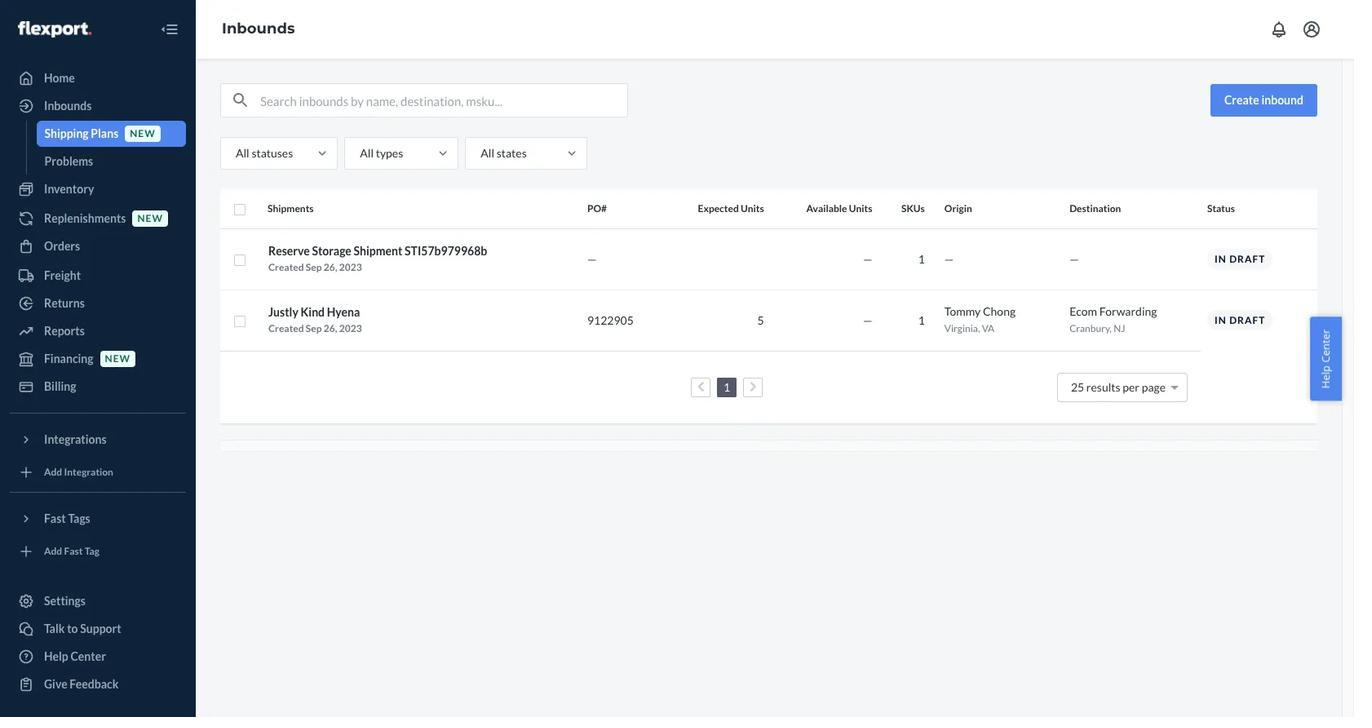 Task type: describe. For each thing, give the bounding box(es) containing it.
add fast tag
[[44, 545, 99, 558]]

2023 inside justly kind hyena created sep 26, 2023
[[339, 322, 362, 334]]

1 vertical spatial inbounds link
[[10, 93, 186, 119]]

26, inside justly kind hyena created sep 26, 2023
[[324, 322, 337, 334]]

cranbury,
[[1070, 322, 1112, 335]]

problems
[[44, 154, 93, 168]]

all for all states
[[481, 146, 494, 160]]

settings link
[[10, 588, 186, 614]]

create inbound button
[[1211, 84, 1318, 117]]

create
[[1225, 93, 1260, 107]]

support
[[80, 622, 121, 636]]

2 vertical spatial 1
[[724, 380, 730, 394]]

talk
[[44, 622, 65, 636]]

storage
[[312, 244, 352, 257]]

returns link
[[10, 290, 186, 317]]

in draft for —
[[1215, 253, 1266, 265]]

25 results per page
[[1071, 380, 1166, 394]]

square image for po#
[[233, 203, 246, 216]]

add for add fast tag
[[44, 545, 62, 558]]

fast inside dropdown button
[[44, 512, 66, 525]]

expected units
[[698, 203, 764, 215]]

in for 9122905
[[1215, 314, 1227, 327]]

add integration
[[44, 466, 113, 479]]

hyena
[[327, 305, 360, 319]]

give feedback button
[[10, 672, 186, 698]]

types
[[376, 146, 403, 160]]

all statuses
[[236, 146, 293, 160]]

give feedback
[[44, 677, 119, 691]]

states
[[497, 146, 527, 160]]

help center button
[[1311, 317, 1342, 401]]

25
[[1071, 380, 1085, 394]]

billing
[[44, 379, 76, 393]]

integration
[[64, 466, 113, 479]]

draft for —
[[1230, 253, 1266, 265]]

new for replenishments
[[137, 212, 163, 225]]

units for available units
[[849, 203, 873, 215]]

add integration link
[[10, 459, 186, 486]]

tag
[[85, 545, 99, 558]]

orders link
[[10, 233, 186, 259]]

1 link
[[720, 380, 734, 394]]

5
[[758, 313, 764, 327]]

inbound
[[1262, 93, 1304, 107]]

chevron right image
[[750, 381, 757, 393]]

reports link
[[10, 318, 186, 344]]

help center link
[[10, 644, 186, 670]]

fast tags button
[[10, 506, 186, 532]]

settings
[[44, 594, 86, 608]]

billing link
[[10, 374, 186, 400]]

talk to support
[[44, 622, 121, 636]]

replenishments
[[44, 211, 126, 225]]

skus
[[902, 203, 925, 215]]

per
[[1123, 380, 1140, 394]]

financing
[[44, 352, 93, 366]]

square image for —
[[233, 254, 246, 267]]

26, inside reserve storage shipment sti57b979968b created sep 26, 2023
[[324, 261, 337, 273]]

0 horizontal spatial help
[[44, 650, 68, 663]]

reserve storage shipment sti57b979968b created sep 26, 2023
[[268, 244, 487, 273]]

freight
[[44, 268, 81, 282]]

created inside justly kind hyena created sep 26, 2023
[[268, 322, 304, 334]]

in for —
[[1215, 253, 1227, 265]]

shipping
[[44, 126, 89, 140]]

talk to support button
[[10, 616, 186, 642]]

all for all types
[[360, 146, 374, 160]]

justly kind hyena created sep 26, 2023
[[268, 305, 362, 334]]

25 results per page option
[[1071, 380, 1166, 394]]

results
[[1087, 380, 1121, 394]]

shipping plans
[[44, 126, 119, 140]]

origin
[[945, 203, 972, 215]]

sti57b979968b
[[405, 244, 487, 257]]

add fast tag link
[[10, 539, 186, 565]]



Task type: vqa. For each thing, say whether or not it's contained in the screenshot.


Task type: locate. For each thing, give the bounding box(es) containing it.
sep inside justly kind hyena created sep 26, 2023
[[306, 322, 322, 334]]

fast tags
[[44, 512, 90, 525]]

1 vertical spatial help
[[44, 650, 68, 663]]

chong
[[983, 304, 1016, 318]]

1 vertical spatial new
[[137, 212, 163, 225]]

2 square image from the top
[[233, 254, 246, 267]]

fast left tags
[[44, 512, 66, 525]]

0 horizontal spatial units
[[741, 203, 764, 215]]

0 vertical spatial square image
[[233, 203, 246, 216]]

virginia,
[[945, 322, 980, 335]]

plans
[[91, 126, 119, 140]]

1
[[919, 252, 925, 266], [919, 313, 925, 327], [724, 380, 730, 394]]

open account menu image
[[1302, 20, 1322, 39]]

0 horizontal spatial help center
[[44, 650, 106, 663]]

1 vertical spatial square image
[[233, 254, 246, 267]]

ecom
[[1070, 304, 1098, 318]]

2 created from the top
[[268, 322, 304, 334]]

0 horizontal spatial inbounds link
[[10, 93, 186, 119]]

reports
[[44, 324, 85, 338]]

sep down the storage
[[306, 261, 322, 273]]

to
[[67, 622, 78, 636]]

add inside "link"
[[44, 545, 62, 558]]

2 26, from the top
[[324, 322, 337, 334]]

home
[[44, 71, 75, 85]]

1 in draft from the top
[[1215, 253, 1266, 265]]

units right available
[[849, 203, 873, 215]]

va
[[982, 322, 995, 335]]

tommy chong virginia, va
[[945, 304, 1016, 335]]

center
[[1319, 329, 1334, 362], [71, 650, 106, 663]]

1 for 9122905
[[919, 313, 925, 327]]

created down reserve
[[268, 261, 304, 273]]

new right plans
[[130, 128, 156, 140]]

2 2023 from the top
[[339, 322, 362, 334]]

all left states
[[481, 146, 494, 160]]

destination
[[1070, 203, 1121, 215]]

returns
[[44, 296, 85, 310]]

0 horizontal spatial all
[[236, 146, 249, 160]]

1 vertical spatial 26,
[[324, 322, 337, 334]]

1 horizontal spatial center
[[1319, 329, 1334, 362]]

integrations
[[44, 432, 107, 446]]

0 vertical spatial add
[[44, 466, 62, 479]]

2 in from the top
[[1215, 314, 1227, 327]]

available
[[807, 203, 847, 215]]

justly
[[268, 305, 299, 319]]

1 left virginia, on the right top of the page
[[919, 313, 925, 327]]

new for shipping plans
[[130, 128, 156, 140]]

0 vertical spatial in
[[1215, 253, 1227, 265]]

add for add integration
[[44, 466, 62, 479]]

give
[[44, 677, 67, 691]]

inbounds link
[[222, 20, 295, 38], [10, 93, 186, 119]]

in draft for 9122905
[[1215, 314, 1266, 327]]

nj
[[1114, 322, 1126, 335]]

1 vertical spatial 2023
[[339, 322, 362, 334]]

1 add from the top
[[44, 466, 62, 479]]

1 horizontal spatial help center
[[1319, 329, 1334, 388]]

reserve
[[268, 244, 310, 257]]

0 vertical spatial created
[[268, 261, 304, 273]]

draft
[[1230, 253, 1266, 265], [1230, 314, 1266, 327]]

2 draft from the top
[[1230, 314, 1266, 327]]

all for all statuses
[[236, 146, 249, 160]]

fast inside "link"
[[64, 545, 83, 558]]

in
[[1215, 253, 1227, 265], [1215, 314, 1227, 327]]

1 vertical spatial draft
[[1230, 314, 1266, 327]]

1 vertical spatial sep
[[306, 322, 322, 334]]

3 all from the left
[[481, 146, 494, 160]]

square image left shipments
[[233, 203, 246, 216]]

0 vertical spatial sep
[[306, 261, 322, 273]]

1 sep from the top
[[306, 261, 322, 273]]

status
[[1208, 203, 1235, 215]]

all states
[[481, 146, 527, 160]]

2 in draft from the top
[[1215, 314, 1266, 327]]

fast left tag
[[64, 545, 83, 558]]

0 vertical spatial draft
[[1230, 253, 1266, 265]]

fast
[[44, 512, 66, 525], [64, 545, 83, 558]]

shipment
[[354, 244, 403, 257]]

units right expected
[[741, 203, 764, 215]]

1 units from the left
[[741, 203, 764, 215]]

1 in from the top
[[1215, 253, 1227, 265]]

page
[[1142, 380, 1166, 394]]

inventory
[[44, 182, 94, 196]]

1 square image from the top
[[233, 203, 246, 216]]

shipments
[[268, 203, 314, 215]]

1 horizontal spatial all
[[360, 146, 374, 160]]

1 horizontal spatial help
[[1319, 365, 1334, 388]]

1 vertical spatial 1
[[919, 313, 925, 327]]

—
[[587, 252, 597, 266], [863, 252, 873, 266], [945, 252, 954, 266], [1070, 252, 1079, 266], [863, 313, 873, 327]]

expected
[[698, 203, 739, 215]]

ecom forwarding cranbury, nj
[[1070, 304, 1157, 335]]

feedback
[[70, 677, 119, 691]]

2023 down hyena
[[339, 322, 362, 334]]

close navigation image
[[160, 20, 180, 39]]

help center inside button
[[1319, 329, 1334, 388]]

tags
[[68, 512, 90, 525]]

create inbound
[[1225, 93, 1304, 107]]

flexport logo image
[[18, 21, 91, 37]]

0 vertical spatial fast
[[44, 512, 66, 525]]

0 vertical spatial help
[[1319, 365, 1334, 388]]

0 vertical spatial inbounds
[[222, 20, 295, 38]]

orders
[[44, 239, 80, 253]]

1 2023 from the top
[[339, 261, 362, 273]]

1 for —
[[919, 252, 925, 266]]

units for expected units
[[741, 203, 764, 215]]

2023
[[339, 261, 362, 273], [339, 322, 362, 334]]

add down fast tags
[[44, 545, 62, 558]]

26, down hyena
[[324, 322, 337, 334]]

all left types
[[360, 146, 374, 160]]

new up orders link
[[137, 212, 163, 225]]

square image
[[233, 315, 246, 328]]

open notifications image
[[1270, 20, 1289, 39]]

1 draft from the top
[[1230, 253, 1266, 265]]

all left statuses
[[236, 146, 249, 160]]

square image left reserve
[[233, 254, 246, 267]]

2023 down the storage
[[339, 261, 362, 273]]

add left integration
[[44, 466, 62, 479]]

problems link
[[36, 149, 186, 175]]

1 all from the left
[[236, 146, 249, 160]]

statuses
[[252, 146, 293, 160]]

1 vertical spatial fast
[[64, 545, 83, 558]]

all types
[[360, 146, 403, 160]]

1 horizontal spatial inbounds
[[222, 20, 295, 38]]

1 26, from the top
[[324, 261, 337, 273]]

2023 inside reserve storage shipment sti57b979968b created sep 26, 2023
[[339, 261, 362, 273]]

square image
[[233, 203, 246, 216], [233, 254, 246, 267]]

units
[[741, 203, 764, 215], [849, 203, 873, 215]]

0 vertical spatial new
[[130, 128, 156, 140]]

0 vertical spatial in draft
[[1215, 253, 1266, 265]]

help inside button
[[1319, 365, 1334, 388]]

0 vertical spatial help center
[[1319, 329, 1334, 388]]

1 vertical spatial inbounds
[[44, 99, 92, 113]]

created inside reserve storage shipment sti57b979968b created sep 26, 2023
[[268, 261, 304, 273]]

new for financing
[[105, 353, 131, 365]]

1 created from the top
[[268, 261, 304, 273]]

center inside button
[[1319, 329, 1334, 362]]

2 add from the top
[[44, 545, 62, 558]]

26,
[[324, 261, 337, 273], [324, 322, 337, 334]]

new down reports link
[[105, 353, 131, 365]]

0 vertical spatial 2023
[[339, 261, 362, 273]]

created
[[268, 261, 304, 273], [268, 322, 304, 334]]

chevron left image
[[697, 381, 704, 393]]

integrations button
[[10, 427, 186, 453]]

kind
[[301, 305, 325, 319]]

sep down kind at the top left
[[306, 322, 322, 334]]

add
[[44, 466, 62, 479], [44, 545, 62, 558]]

inbounds
[[222, 20, 295, 38], [44, 99, 92, 113]]

0 vertical spatial 1
[[919, 252, 925, 266]]

1 down skus
[[919, 252, 925, 266]]

tommy
[[945, 304, 981, 318]]

0 vertical spatial center
[[1319, 329, 1334, 362]]

po#
[[587, 203, 607, 215]]

available units
[[807, 203, 873, 215]]

help
[[1319, 365, 1334, 388], [44, 650, 68, 663]]

2 vertical spatial new
[[105, 353, 131, 365]]

2 units from the left
[[849, 203, 873, 215]]

sep inside reserve storage shipment sti57b979968b created sep 26, 2023
[[306, 261, 322, 273]]

inventory link
[[10, 176, 186, 202]]

freight link
[[10, 263, 186, 289]]

forwarding
[[1100, 304, 1157, 318]]

1 vertical spatial in
[[1215, 314, 1227, 327]]

1 vertical spatial created
[[268, 322, 304, 334]]

2 sep from the top
[[306, 322, 322, 334]]

1 horizontal spatial units
[[849, 203, 873, 215]]

new
[[130, 128, 156, 140], [137, 212, 163, 225], [105, 353, 131, 365]]

1 vertical spatial add
[[44, 545, 62, 558]]

2 horizontal spatial all
[[481, 146, 494, 160]]

26, down the storage
[[324, 261, 337, 273]]

2 all from the left
[[360, 146, 374, 160]]

1 horizontal spatial inbounds link
[[222, 20, 295, 38]]

home link
[[10, 65, 186, 91]]

sep
[[306, 261, 322, 273], [306, 322, 322, 334]]

0 vertical spatial inbounds link
[[222, 20, 295, 38]]

9122905
[[587, 313, 634, 327]]

0 vertical spatial 26,
[[324, 261, 337, 273]]

help center
[[1319, 329, 1334, 388], [44, 650, 106, 663]]

draft for 9122905
[[1230, 314, 1266, 327]]

Search inbounds by name, destination, msku... text field
[[260, 84, 627, 117]]

1 left chevron right image
[[724, 380, 730, 394]]

1 vertical spatial help center
[[44, 650, 106, 663]]

0 horizontal spatial inbounds
[[44, 99, 92, 113]]

0 horizontal spatial center
[[71, 650, 106, 663]]

1 vertical spatial in draft
[[1215, 314, 1266, 327]]

1 vertical spatial center
[[71, 650, 106, 663]]

created down justly
[[268, 322, 304, 334]]



